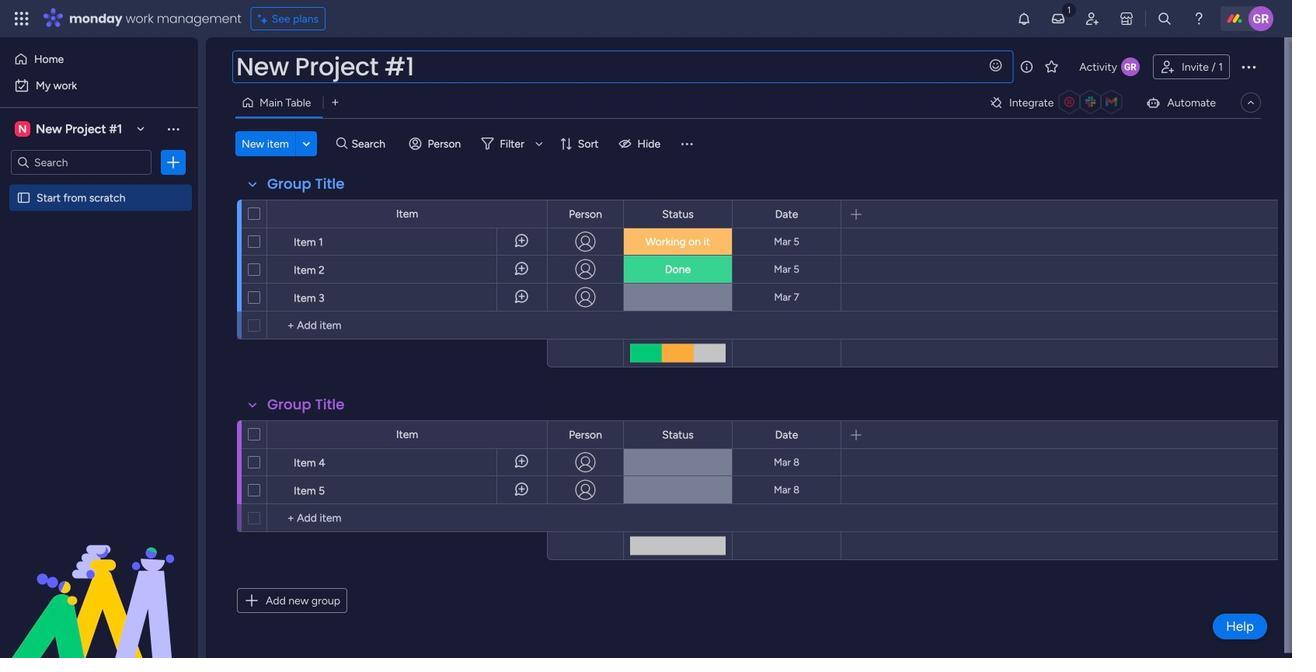 Task type: vqa. For each thing, say whether or not it's contained in the screenshot.
the top Connect
no



Task type: describe. For each thing, give the bounding box(es) containing it.
lottie animation image
[[0, 501, 198, 658]]

collapse board header image
[[1245, 96, 1258, 109]]

Search field
[[348, 133, 395, 155]]

public board image
[[16, 190, 31, 205]]

+ Add item text field
[[275, 509, 540, 528]]

add view image
[[332, 97, 339, 108]]

board activity image
[[1122, 58, 1140, 76]]

greg robinson image
[[1249, 6, 1274, 31]]

1 vertical spatial option
[[9, 73, 189, 98]]

add to favorites image
[[1044, 59, 1060, 74]]

notifications image
[[1017, 11, 1032, 26]]

add emoji image
[[988, 58, 1004, 73]]

Search in workspace field
[[33, 154, 130, 171]]

1 image
[[1063, 1, 1077, 18]]

select product image
[[14, 11, 30, 26]]

workspace options image
[[166, 121, 181, 137]]

show board description image
[[1018, 59, 1037, 75]]

angle down image
[[303, 138, 310, 150]]



Task type: locate. For each thing, give the bounding box(es) containing it.
option
[[9, 47, 189, 72], [9, 73, 189, 98], [0, 184, 198, 187]]

workspace selection element
[[15, 120, 125, 138]]

options image down workspace options image
[[166, 155, 181, 170]]

+ Add item text field
[[275, 316, 540, 335]]

1 horizontal spatial options image
[[1240, 58, 1259, 76]]

see plans image
[[258, 10, 272, 27]]

2 vertical spatial option
[[0, 184, 198, 187]]

arrow down image
[[530, 134, 549, 153]]

menu image
[[680, 136, 695, 152]]

Board name field
[[232, 51, 1014, 83]]

0 vertical spatial options image
[[1240, 58, 1259, 76]]

options image up collapse board header image
[[1240, 58, 1259, 76]]

invite members image
[[1085, 11, 1101, 26]]

0 horizontal spatial options image
[[166, 155, 181, 170]]

lottie animation element
[[0, 501, 198, 658]]

1 vertical spatial options image
[[166, 155, 181, 170]]

update feed image
[[1051, 11, 1067, 26]]

search everything image
[[1158, 11, 1173, 26]]

v2 search image
[[336, 135, 348, 153]]

0 vertical spatial option
[[9, 47, 189, 72]]

workspace image
[[15, 120, 30, 138]]

help image
[[1192, 11, 1207, 26]]

list box
[[0, 182, 198, 421]]

options image
[[1240, 58, 1259, 76], [166, 155, 181, 170]]

monday marketplace image
[[1119, 11, 1135, 26]]

None field
[[264, 174, 349, 194], [565, 206, 606, 223], [659, 206, 698, 223], [772, 206, 803, 223], [264, 395, 349, 415], [565, 426, 606, 444], [659, 426, 698, 444], [772, 426, 803, 444], [264, 174, 349, 194], [565, 206, 606, 223], [659, 206, 698, 223], [772, 206, 803, 223], [264, 395, 349, 415], [565, 426, 606, 444], [659, 426, 698, 444], [772, 426, 803, 444]]



